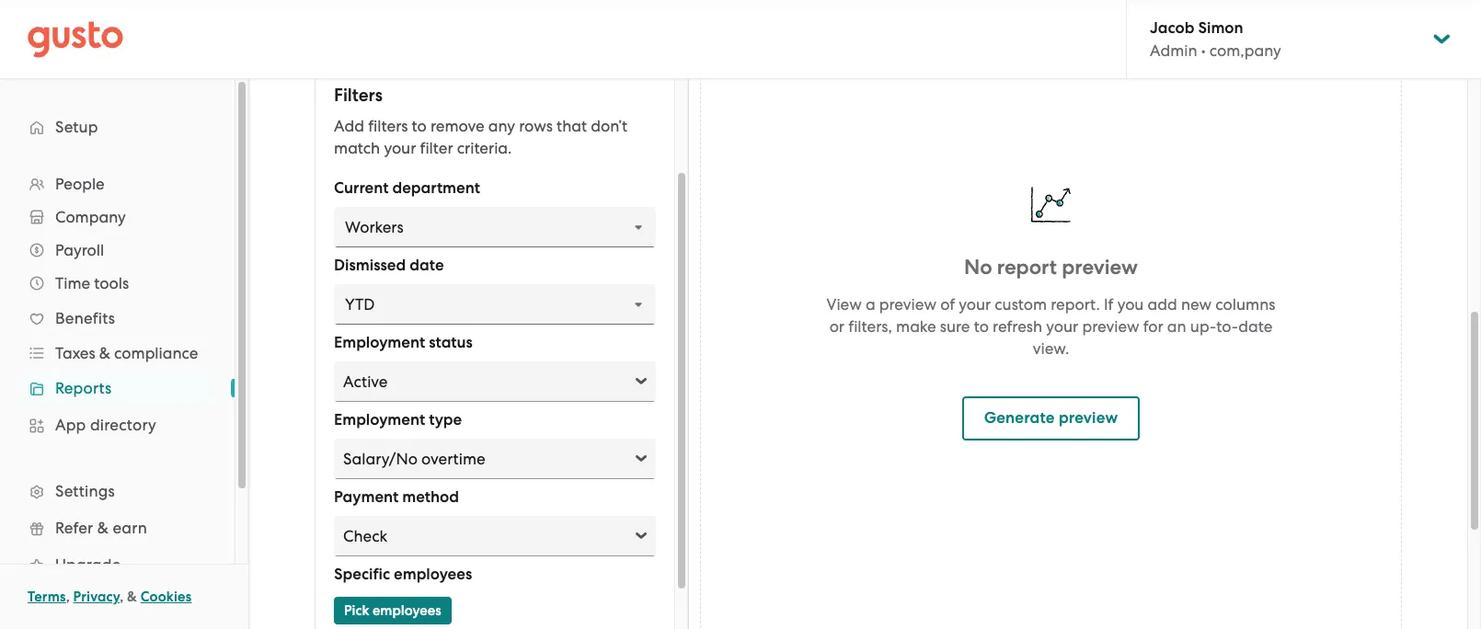 Task type: describe. For each thing, give the bounding box(es) containing it.
preview up if
[[1062, 254, 1138, 279]]

home image
[[28, 21, 123, 58]]

gusto navigation element
[[0, 79, 235, 629]]

of
[[940, 295, 955, 313]]

new
[[1181, 295, 1212, 313]]

any
[[488, 117, 515, 135]]

view.
[[1033, 339, 1069, 357]]

custom
[[995, 295, 1047, 313]]

specific employees
[[334, 565, 472, 584]]

an
[[1167, 317, 1187, 335]]

company
[[55, 208, 126, 226]]

terms
[[28, 589, 66, 605]]

settings
[[55, 482, 115, 501]]

2 , from the left
[[120, 589, 124, 605]]

benefits
[[55, 309, 115, 328]]

earn
[[113, 519, 147, 537]]

payroll
[[55, 241, 104, 259]]

or
[[830, 317, 845, 335]]

compliance
[[114, 344, 198, 363]]

taxes & compliance button
[[18, 337, 216, 370]]

payment method
[[334, 488, 459, 507]]

tools
[[94, 274, 129, 293]]

app directory
[[55, 416, 156, 434]]

employment status
[[334, 333, 473, 352]]

setup
[[55, 118, 98, 136]]

generate preview button
[[962, 396, 1140, 440]]

status
[[429, 333, 473, 352]]

preview up make
[[879, 295, 937, 313]]

employment for employment status
[[334, 333, 425, 352]]

employment type
[[334, 410, 462, 430]]

terms link
[[28, 589, 66, 605]]

make
[[896, 317, 936, 335]]

date inside view a preview of your custom report. if you add new columns or filters, make sure to refresh your preview for an up-to-date view.
[[1239, 317, 1273, 335]]

& for compliance
[[99, 344, 110, 363]]

you
[[1118, 295, 1144, 313]]

2 vertical spatial &
[[127, 589, 137, 605]]

generate preview
[[984, 408, 1118, 427]]

that
[[557, 117, 587, 135]]

rows
[[519, 117, 553, 135]]

your inside add filters to remove any rows that don't match your filter criteria.
[[384, 139, 416, 157]]

remove
[[431, 117, 485, 135]]

columns
[[1216, 295, 1276, 313]]

report
[[997, 254, 1057, 279]]

add
[[1148, 295, 1178, 313]]

view
[[827, 295, 862, 313]]

don't
[[591, 117, 627, 135]]

time tools button
[[18, 267, 216, 300]]

add
[[334, 117, 364, 135]]

upgrade link
[[18, 548, 216, 582]]

up-
[[1190, 317, 1217, 335]]

app
[[55, 416, 86, 434]]

•
[[1201, 41, 1206, 60]]

no
[[964, 254, 992, 279]]

company button
[[18, 201, 216, 234]]

cookies button
[[141, 586, 192, 608]]

reports
[[55, 379, 112, 397]]

settings link
[[18, 475, 216, 508]]

upgrade
[[55, 556, 121, 574]]

refer & earn link
[[18, 512, 216, 545]]

no report preview
[[964, 254, 1138, 279]]

people
[[55, 175, 105, 193]]

view a preview of your custom report. if you add new columns or filters, make sure to refresh your preview for an up-to-date view.
[[827, 295, 1276, 357]]

terms , privacy , & cookies
[[28, 589, 192, 605]]

match
[[334, 139, 380, 157]]

add filters to remove any rows that don't match your filter criteria.
[[334, 117, 627, 157]]



Task type: vqa. For each thing, say whether or not it's contained in the screenshot.
method at left bottom
yes



Task type: locate. For each thing, give the bounding box(es) containing it.
2 horizontal spatial your
[[1046, 317, 1079, 335]]

preview right generate
[[1059, 408, 1118, 427]]

a
[[866, 295, 876, 313]]

1 vertical spatial date
[[1239, 317, 1273, 335]]

1 vertical spatial employees
[[373, 603, 441, 619]]

to
[[412, 117, 427, 135], [974, 317, 989, 335]]

date right 'dismissed'
[[410, 256, 444, 275]]

refresh
[[993, 317, 1043, 335]]

current department
[[334, 179, 480, 198]]

0 horizontal spatial date
[[410, 256, 444, 275]]

0 vertical spatial &
[[99, 344, 110, 363]]

dismissed date
[[334, 256, 444, 275]]

1 vertical spatial &
[[97, 519, 109, 537]]

setup link
[[18, 110, 216, 144]]

&
[[99, 344, 110, 363], [97, 519, 109, 537], [127, 589, 137, 605]]

cookies
[[141, 589, 192, 605]]

1 horizontal spatial your
[[959, 295, 991, 313]]

0 horizontal spatial ,
[[66, 589, 70, 605]]

if
[[1104, 295, 1114, 313]]

1 , from the left
[[66, 589, 70, 605]]

pick employees
[[344, 603, 441, 619]]

preview inside button
[[1059, 408, 1118, 427]]

, down upgrade link at the bottom left of the page
[[120, 589, 124, 605]]

for
[[1143, 317, 1164, 335]]

app directory link
[[18, 409, 216, 442]]

preview down if
[[1082, 317, 1140, 335]]

pick employees button
[[334, 597, 451, 625]]

date down columns
[[1239, 317, 1273, 335]]

& inside dropdown button
[[99, 344, 110, 363]]

current
[[334, 179, 389, 198]]

com,pany
[[1210, 41, 1281, 60]]

& for earn
[[97, 519, 109, 537]]

people button
[[18, 167, 216, 201]]

your
[[384, 139, 416, 157], [959, 295, 991, 313], [1046, 317, 1079, 335]]

0 vertical spatial to
[[412, 117, 427, 135]]

jacob simon admin • com,pany
[[1150, 18, 1281, 60]]

list
[[0, 167, 235, 620]]

0 vertical spatial your
[[384, 139, 416, 157]]

refer & earn
[[55, 519, 147, 537]]

to inside view a preview of your custom report. if you add new columns or filters, make sure to refresh your preview for an up-to-date view.
[[974, 317, 989, 335]]

jacob
[[1150, 18, 1195, 38]]

type
[[429, 410, 462, 430]]

1 horizontal spatial to
[[974, 317, 989, 335]]

0 horizontal spatial to
[[412, 117, 427, 135]]

, left privacy
[[66, 589, 70, 605]]

2 vertical spatial your
[[1046, 317, 1079, 335]]

,
[[66, 589, 70, 605], [120, 589, 124, 605]]

payroll button
[[18, 234, 216, 267]]

reports link
[[18, 372, 216, 405]]

specific
[[334, 565, 390, 584]]

employment
[[334, 333, 425, 352], [334, 410, 425, 430]]

1 vertical spatial to
[[974, 317, 989, 335]]

filters,
[[849, 317, 892, 335]]

employees
[[394, 565, 472, 584], [373, 603, 441, 619]]

employees for pick employees
[[373, 603, 441, 619]]

simon
[[1199, 18, 1244, 38]]

your up view.
[[1046, 317, 1079, 335]]

time
[[55, 274, 90, 293]]

& left cookies
[[127, 589, 137, 605]]

filter
[[420, 139, 453, 157]]

payment
[[334, 488, 399, 507]]

0 vertical spatial date
[[410, 256, 444, 275]]

1 horizontal spatial date
[[1239, 317, 1273, 335]]

directory
[[90, 416, 156, 434]]

your right of
[[959, 295, 991, 313]]

to inside add filters to remove any rows that don't match your filter criteria.
[[412, 117, 427, 135]]

report.
[[1051, 295, 1100, 313]]

filters
[[368, 117, 408, 135]]

refer
[[55, 519, 93, 537]]

sure
[[940, 317, 970, 335]]

your down filters
[[384, 139, 416, 157]]

benefits link
[[18, 302, 216, 335]]

0 horizontal spatial your
[[384, 139, 416, 157]]

employment left the type
[[334, 410, 425, 430]]

privacy link
[[73, 589, 120, 605]]

employees inside button
[[373, 603, 441, 619]]

1 vertical spatial employment
[[334, 410, 425, 430]]

to-
[[1217, 317, 1239, 335]]

employment left status
[[334, 333, 425, 352]]

2 employment from the top
[[334, 410, 425, 430]]

admin
[[1150, 41, 1198, 60]]

0 vertical spatial employees
[[394, 565, 472, 584]]

employment for employment type
[[334, 410, 425, 430]]

0 vertical spatial employment
[[334, 333, 425, 352]]

to right sure
[[974, 317, 989, 335]]

employees down 'specific employees'
[[373, 603, 441, 619]]

method
[[402, 488, 459, 507]]

employees for specific employees
[[394, 565, 472, 584]]

taxes & compliance
[[55, 344, 198, 363]]

1 vertical spatial your
[[959, 295, 991, 313]]

1 horizontal spatial ,
[[120, 589, 124, 605]]

1 employment from the top
[[334, 333, 425, 352]]

department
[[392, 179, 480, 198]]

filters
[[334, 85, 383, 106]]

criteria.
[[457, 139, 512, 157]]

list containing people
[[0, 167, 235, 620]]

& left earn
[[97, 519, 109, 537]]

time tools
[[55, 274, 129, 293]]

& right taxes
[[99, 344, 110, 363]]

employees up the pick employees
[[394, 565, 472, 584]]

to up filter
[[412, 117, 427, 135]]

privacy
[[73, 589, 120, 605]]

pick
[[344, 603, 369, 619]]

taxes
[[55, 344, 95, 363]]

generate
[[984, 408, 1055, 427]]

dismissed
[[334, 256, 406, 275]]



